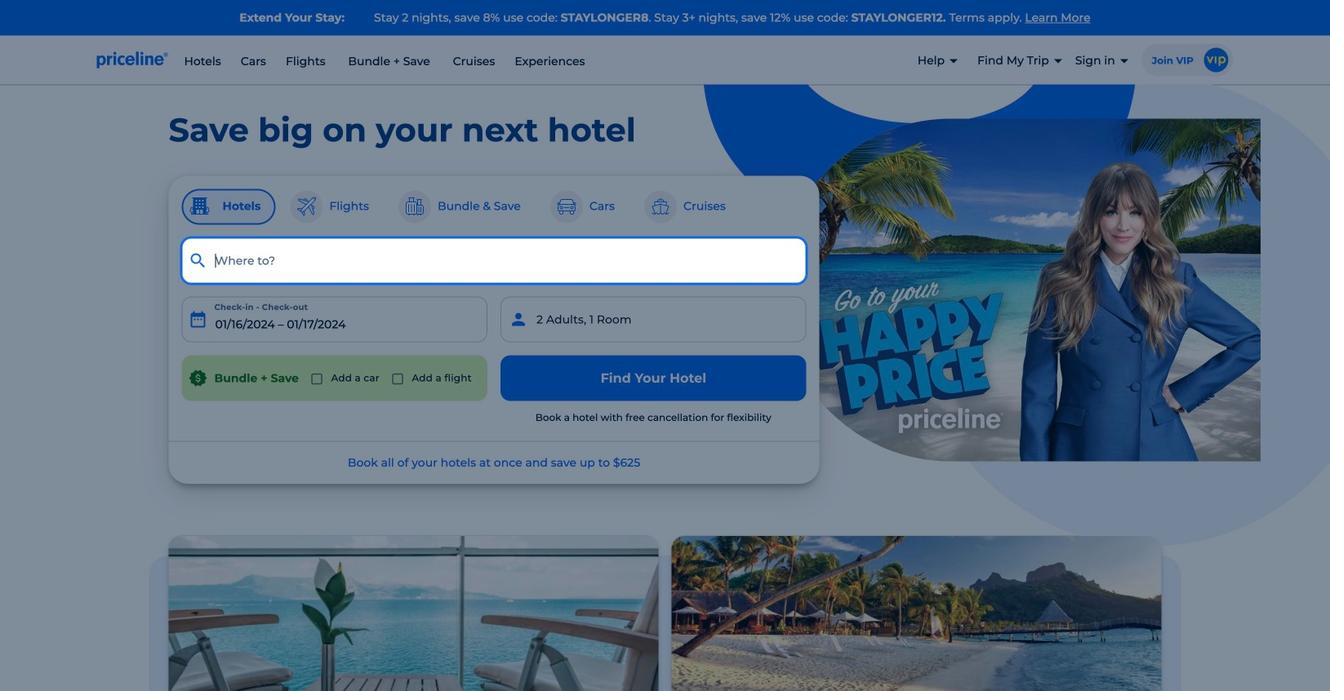 Task type: vqa. For each thing, say whether or not it's contained in the screenshot.
+1 (###) ###-#### field
no



Task type: locate. For each thing, give the bounding box(es) containing it.
vip badge icon image
[[1205, 48, 1229, 72]]

None field
[[182, 238, 807, 284]]

Check-in - Check-out field
[[182, 297, 488, 343]]

priceline.com home image
[[97, 51, 168, 69]]



Task type: describe. For each thing, give the bounding box(es) containing it.
traveler selection text field
[[501, 297, 807, 343]]

Where to? field
[[182, 238, 807, 284]]

types of travel tab list
[[182, 189, 807, 225]]



